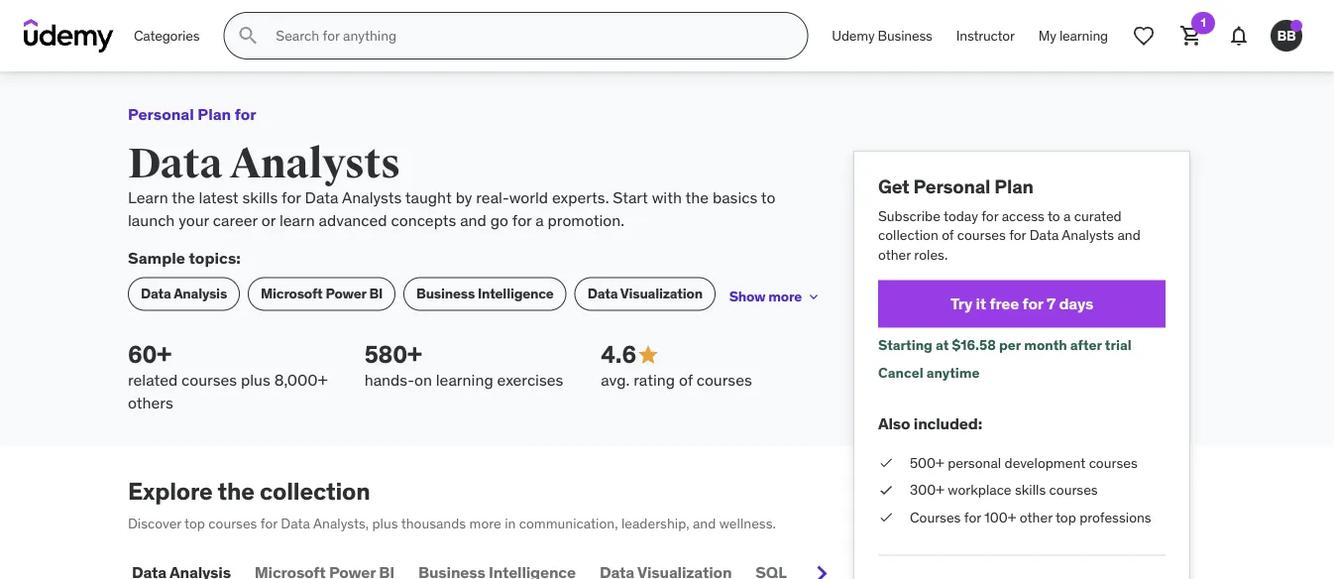 Task type: locate. For each thing, give the bounding box(es) containing it.
1 vertical spatial plus
[[372, 514, 398, 532]]

xsmall image down also
[[879, 453, 895, 473]]

courses down development
[[1050, 481, 1099, 499]]

tab navigation element
[[128, 549, 854, 579]]

1 horizontal spatial skills
[[1016, 481, 1047, 499]]

learning right my
[[1060, 26, 1109, 44]]

of inside "get personal plan subscribe today for access to a curated collection of courses for data analysts and other roles."
[[942, 226, 954, 244]]

courses up professions
[[1090, 454, 1138, 472]]

1 horizontal spatial business
[[878, 26, 933, 44]]

instructor
[[957, 26, 1015, 44]]

or
[[262, 210, 276, 230]]

personal plan for
[[128, 104, 256, 124]]

0 horizontal spatial other
[[879, 245, 911, 263]]

1 horizontal spatial collection
[[879, 226, 939, 244]]

courses right related
[[182, 370, 237, 390]]

included:
[[914, 413, 983, 434]]

xsmall image for courses
[[879, 508, 895, 527]]

1 horizontal spatial plan
[[995, 175, 1034, 198]]

1 horizontal spatial of
[[942, 226, 954, 244]]

power
[[326, 285, 366, 303]]

collection inside explore the collection discover top courses for data analysts, plus thousands more in communication, leadership, and wellness.
[[260, 476, 370, 506]]

top right "discover"
[[185, 514, 205, 532]]

shopping cart with 1 item image
[[1180, 24, 1204, 48]]

1 horizontal spatial xsmall image
[[879, 481, 895, 500]]

60+ related courses plus 8,000+ others
[[128, 340, 328, 412]]

courses
[[910, 508, 961, 526]]

data left analysts,
[[281, 514, 310, 532]]

courses for 100+ other top professions
[[910, 508, 1152, 526]]

analysts up learn
[[230, 138, 401, 190]]

1
[[1201, 15, 1207, 30]]

business
[[878, 26, 933, 44], [417, 285, 475, 303]]

personal
[[128, 104, 194, 124], [914, 175, 991, 198]]

0 horizontal spatial business
[[417, 285, 475, 303]]

the inside explore the collection discover top courses for data analysts, plus thousands more in communication, leadership, and wellness.
[[218, 476, 255, 506]]

learning inside 580+ hands-on learning exercises
[[436, 370, 494, 390]]

career
[[213, 210, 258, 230]]

notifications image
[[1228, 24, 1252, 48]]

udemy business link
[[821, 12, 945, 60]]

more
[[769, 288, 802, 306], [470, 514, 502, 532]]

try
[[951, 294, 973, 314]]

for left 7
[[1023, 294, 1044, 314]]

100+
[[985, 508, 1017, 526]]

plan
[[198, 104, 231, 124], [995, 175, 1034, 198]]

0 vertical spatial business
[[878, 26, 933, 44]]

collection down the subscribe
[[879, 226, 939, 244]]

and left "wellness."
[[693, 514, 716, 532]]

1 vertical spatial other
[[1020, 508, 1053, 526]]

0 horizontal spatial skills
[[242, 187, 278, 208]]

personal down categories dropdown button
[[128, 104, 194, 124]]

xsmall image left 300+
[[879, 481, 895, 500]]

more inside button
[[769, 288, 802, 306]]

get
[[879, 175, 910, 198]]

0 horizontal spatial plus
[[241, 370, 271, 390]]

curated
[[1075, 207, 1122, 224]]

0 vertical spatial xsmall image
[[806, 289, 822, 305]]

top inside explore the collection discover top courses for data analysts, plus thousands more in communication, leadership, and wellness.
[[185, 514, 205, 532]]

xsmall image
[[879, 453, 895, 473], [879, 508, 895, 527]]

top
[[1056, 508, 1077, 526], [185, 514, 205, 532]]

next image
[[806, 558, 838, 579]]

1 horizontal spatial to
[[1048, 207, 1061, 224]]

analysis
[[174, 285, 227, 303]]

skills up or
[[242, 187, 278, 208]]

the right with
[[686, 187, 709, 208]]

xsmall image right show more at the right of the page
[[806, 289, 822, 305]]

plus inside explore the collection discover top courses for data analysts, plus thousands more in communication, leadership, and wellness.
[[372, 514, 398, 532]]

more right show
[[769, 288, 802, 306]]

0 horizontal spatial to
[[762, 187, 776, 208]]

0 vertical spatial more
[[769, 288, 802, 306]]

2 xsmall image from the top
[[879, 508, 895, 527]]

your
[[179, 210, 209, 230]]

top for 100+
[[1056, 508, 1077, 526]]

udemy
[[832, 26, 875, 44]]

the
[[172, 187, 195, 208], [686, 187, 709, 208], [218, 476, 255, 506]]

to right basics at right top
[[762, 187, 776, 208]]

real-
[[476, 187, 509, 208]]

1 vertical spatial xsmall image
[[879, 481, 895, 500]]

0 vertical spatial of
[[942, 226, 954, 244]]

access
[[1002, 207, 1045, 224]]

1 vertical spatial plan
[[995, 175, 1034, 198]]

data
[[128, 138, 223, 190], [305, 187, 339, 208], [1030, 226, 1060, 244], [141, 285, 171, 303], [588, 285, 618, 303], [281, 514, 310, 532]]

1 horizontal spatial plus
[[372, 514, 398, 532]]

courses right rating
[[697, 370, 753, 390]]

wellness.
[[720, 514, 776, 532]]

the for collection
[[218, 476, 255, 506]]

wishlist image
[[1133, 24, 1156, 48]]

1 xsmall image from the top
[[879, 453, 895, 473]]

580+ hands-on learning exercises
[[365, 340, 564, 390]]

analysts inside learn the latest skills for data analysts taught by real-world experts. start with the basics to launch your career or learn advanced concepts and go for a promotion.
[[342, 187, 402, 208]]

business right "udemy"
[[878, 26, 933, 44]]

1 horizontal spatial personal
[[914, 175, 991, 198]]

the right the explore
[[218, 476, 255, 506]]

medium image
[[637, 343, 661, 367]]

1 vertical spatial xsmall image
[[879, 508, 895, 527]]

days
[[1060, 294, 1094, 314]]

of
[[942, 226, 954, 244], [679, 370, 693, 390]]

Search for anything text field
[[272, 19, 784, 53]]

personal inside "get personal plan subscribe today for access to a curated collection of courses for data analysts and other roles."
[[914, 175, 991, 198]]

collection inside "get personal plan subscribe today for access to a curated collection of courses for data analysts and other roles."
[[879, 226, 939, 244]]

of right rating
[[679, 370, 693, 390]]

xsmall image
[[806, 289, 822, 305], [879, 481, 895, 500]]

hands-
[[365, 370, 415, 390]]

plus left 8,000+
[[241, 370, 271, 390]]

1 vertical spatial learning
[[436, 370, 494, 390]]

submit search image
[[236, 24, 260, 48]]

0 vertical spatial plus
[[241, 370, 271, 390]]

top left professions
[[1056, 508, 1077, 526]]

1 horizontal spatial a
[[1064, 207, 1072, 224]]

courses down today
[[958, 226, 1006, 244]]

with
[[652, 187, 682, 208]]

development
[[1005, 454, 1086, 472]]

0 vertical spatial xsmall image
[[879, 453, 895, 473]]

0 horizontal spatial learning
[[436, 370, 494, 390]]

0 horizontal spatial top
[[185, 514, 205, 532]]

1 horizontal spatial more
[[769, 288, 802, 306]]

0 vertical spatial plan
[[198, 104, 231, 124]]

1 horizontal spatial learning
[[1060, 26, 1109, 44]]

collection
[[879, 226, 939, 244], [260, 476, 370, 506]]

plan up the data analysts
[[198, 104, 231, 124]]

business intelligence
[[417, 285, 554, 303]]

courses
[[958, 226, 1006, 244], [182, 370, 237, 390], [697, 370, 753, 390], [1090, 454, 1138, 472], [1050, 481, 1099, 499], [209, 514, 257, 532]]

other right 100+
[[1020, 508, 1053, 526]]

trial
[[1106, 336, 1132, 354]]

analysts up advanced
[[342, 187, 402, 208]]

to inside "get personal plan subscribe today for access to a curated collection of courses for data analysts and other roles."
[[1048, 207, 1061, 224]]

0 horizontal spatial the
[[172, 187, 195, 208]]

0 horizontal spatial a
[[536, 210, 544, 230]]

bb
[[1278, 26, 1297, 44]]

try it free for 7 days
[[951, 294, 1094, 314]]

and down curated
[[1118, 226, 1141, 244]]

more left in
[[470, 514, 502, 532]]

learn
[[128, 187, 168, 208]]

other left roles.
[[879, 245, 911, 263]]

other inside "get personal plan subscribe today for access to a curated collection of courses for data analysts and other roles."
[[879, 245, 911, 263]]

1 horizontal spatial the
[[218, 476, 255, 506]]

xsmall image left the courses
[[879, 508, 895, 527]]

show more button
[[730, 277, 822, 317]]

a left curated
[[1064, 207, 1072, 224]]

analysts down curated
[[1063, 226, 1115, 244]]

0 horizontal spatial plan
[[198, 104, 231, 124]]

0 horizontal spatial of
[[679, 370, 693, 390]]

data visualization
[[588, 285, 703, 303]]

workplace
[[948, 481, 1012, 499]]

1 horizontal spatial and
[[693, 514, 716, 532]]

for right go
[[513, 210, 532, 230]]

of down today
[[942, 226, 954, 244]]

personal up today
[[914, 175, 991, 198]]

courses down the explore
[[209, 514, 257, 532]]

data down "access"
[[1030, 226, 1060, 244]]

udemy image
[[24, 19, 114, 53]]

and inside learn the latest skills for data analysts taught by real-world experts. start with the basics to launch your career or learn advanced concepts and go for a promotion.
[[460, 210, 487, 230]]

xsmall image inside show more button
[[806, 289, 822, 305]]

intelligence
[[478, 285, 554, 303]]

1 vertical spatial more
[[470, 514, 502, 532]]

0 horizontal spatial more
[[470, 514, 502, 532]]

0 vertical spatial other
[[879, 245, 911, 263]]

and
[[460, 210, 487, 230], [1118, 226, 1141, 244], [693, 514, 716, 532]]

communication,
[[519, 514, 618, 532]]

taught
[[405, 187, 452, 208]]

1 vertical spatial of
[[679, 370, 693, 390]]

0 horizontal spatial and
[[460, 210, 487, 230]]

visualization
[[621, 285, 703, 303]]

plus right analysts,
[[372, 514, 398, 532]]

for left analysts,
[[261, 514, 278, 532]]

avg.
[[601, 370, 630, 390]]

collection up analysts,
[[260, 476, 370, 506]]

plan up "access"
[[995, 175, 1034, 198]]

go
[[491, 210, 509, 230]]

start
[[613, 187, 648, 208]]

1 vertical spatial collection
[[260, 476, 370, 506]]

for
[[235, 104, 256, 124], [282, 187, 301, 208], [982, 207, 999, 224], [513, 210, 532, 230], [1010, 226, 1027, 244], [1023, 294, 1044, 314], [965, 508, 982, 526], [261, 514, 278, 532]]

1 vertical spatial personal
[[914, 175, 991, 198]]

world
[[509, 187, 549, 208]]

skills up courses for 100+ other top professions
[[1016, 481, 1047, 499]]

0 horizontal spatial xsmall image
[[806, 289, 822, 305]]

0 vertical spatial personal
[[128, 104, 194, 124]]

0 horizontal spatial collection
[[260, 476, 370, 506]]

you have alerts image
[[1291, 20, 1303, 32]]

learning right "on"
[[436, 370, 494, 390]]

and down by
[[460, 210, 487, 230]]

a down world
[[536, 210, 544, 230]]

0 vertical spatial collection
[[879, 226, 939, 244]]

1 horizontal spatial top
[[1056, 508, 1077, 526]]

the up the your
[[172, 187, 195, 208]]

0 horizontal spatial personal
[[128, 104, 194, 124]]

to right "access"
[[1048, 207, 1061, 224]]

xsmall image for 500+
[[879, 453, 895, 473]]

data up learn
[[305, 187, 339, 208]]

business right bi
[[417, 285, 475, 303]]

skills
[[242, 187, 278, 208], [1016, 481, 1047, 499]]

data down sample
[[141, 285, 171, 303]]

top for collection
[[185, 514, 205, 532]]

2 horizontal spatial and
[[1118, 226, 1141, 244]]

0 vertical spatial skills
[[242, 187, 278, 208]]

500+ personal development courses
[[910, 454, 1138, 472]]

analysts
[[230, 138, 401, 190], [342, 187, 402, 208], [1063, 226, 1115, 244]]

more inside explore the collection discover top courses for data analysts, plus thousands more in communication, leadership, and wellness.
[[470, 514, 502, 532]]

explore
[[128, 476, 213, 506]]

data inside explore the collection discover top courses for data analysts, plus thousands more in communication, leadership, and wellness.
[[281, 514, 310, 532]]

other
[[879, 245, 911, 263], [1020, 508, 1053, 526]]

promotion.
[[548, 210, 625, 230]]



Task type: vqa. For each thing, say whether or not it's contained in the screenshot.
Microsoft
yes



Task type: describe. For each thing, give the bounding box(es) containing it.
avg. rating of courses
[[601, 370, 753, 390]]

and inside "get personal plan subscribe today for access to a curated collection of courses for data analysts and other roles."
[[1118, 226, 1141, 244]]

for inside explore the collection discover top courses for data analysts, plus thousands more in communication, leadership, and wellness.
[[261, 514, 278, 532]]

for right today
[[982, 207, 999, 224]]

try it free for 7 days link
[[879, 280, 1166, 328]]

data inside "get personal plan subscribe today for access to a curated collection of courses for data analysts and other roles."
[[1030, 226, 1060, 244]]

data down "personal plan for"
[[128, 138, 223, 190]]

for up learn
[[282, 187, 301, 208]]

1 horizontal spatial other
[[1020, 508, 1053, 526]]

skills inside learn the latest skills for data analysts taught by real-world experts. start with the basics to launch your career or learn advanced concepts and go for a promotion.
[[242, 187, 278, 208]]

per
[[1000, 336, 1022, 354]]

1 vertical spatial business
[[417, 285, 475, 303]]

exercises
[[497, 370, 564, 390]]

8,000+
[[274, 370, 328, 390]]

starting at $16.58 per month after trial cancel anytime
[[879, 336, 1132, 382]]

month
[[1025, 336, 1068, 354]]

concepts
[[391, 210, 457, 230]]

in
[[505, 514, 516, 532]]

data analysis link
[[128, 277, 240, 311]]

300+ workplace skills courses
[[910, 481, 1099, 499]]

free
[[990, 294, 1020, 314]]

the for latest
[[172, 187, 195, 208]]

also included:
[[879, 413, 983, 434]]

1 link
[[1168, 12, 1216, 60]]

and inside explore the collection discover top courses for data analysts, plus thousands more in communication, leadership, and wellness.
[[693, 514, 716, 532]]

udemy business
[[832, 26, 933, 44]]

data analysts
[[128, 138, 401, 190]]

experts.
[[552, 187, 609, 208]]

a inside learn the latest skills for data analysts taught by real-world experts. start with the basics to launch your career or learn advanced concepts and go for a promotion.
[[536, 210, 544, 230]]

bb link
[[1264, 12, 1311, 60]]

0 vertical spatial learning
[[1060, 26, 1109, 44]]

personal
[[948, 454, 1002, 472]]

leadership,
[[622, 514, 690, 532]]

anytime
[[927, 364, 980, 382]]

4.6
[[601, 340, 637, 370]]

at
[[936, 336, 950, 354]]

rating
[[634, 370, 675, 390]]

300+
[[910, 481, 945, 499]]

analysts,
[[313, 514, 369, 532]]

to inside learn the latest skills for data analysts taught by real-world experts. start with the basics to launch your career or learn advanced concepts and go for a promotion.
[[762, 187, 776, 208]]

related
[[128, 370, 178, 390]]

categories button
[[122, 12, 212, 60]]

launch
[[128, 210, 175, 230]]

bi
[[369, 285, 383, 303]]

courses inside 60+ related courses plus 8,000+ others
[[182, 370, 237, 390]]

1 vertical spatial skills
[[1016, 481, 1047, 499]]

topics:
[[189, 248, 241, 268]]

plus inside 60+ related courses plus 8,000+ others
[[241, 370, 271, 390]]

also
[[879, 413, 911, 434]]

for left 100+
[[965, 508, 982, 526]]

my learning
[[1039, 26, 1109, 44]]

analysts inside "get personal plan subscribe today for access to a curated collection of courses for data analysts and other roles."
[[1063, 226, 1115, 244]]

categories
[[134, 26, 200, 44]]

courses inside explore the collection discover top courses for data analysts, plus thousands more in communication, leadership, and wellness.
[[209, 514, 257, 532]]

learn the latest skills for data analysts taught by real-world experts. start with the basics to launch your career or learn advanced concepts and go for a promotion.
[[128, 187, 776, 230]]

7
[[1047, 294, 1056, 314]]

60+
[[128, 340, 172, 370]]

2 horizontal spatial the
[[686, 187, 709, 208]]

580+
[[365, 340, 422, 370]]

sample
[[128, 248, 185, 268]]

starting
[[879, 336, 933, 354]]

show
[[730, 288, 766, 306]]

for down "access"
[[1010, 226, 1027, 244]]

data left visualization
[[588, 285, 618, 303]]

microsoft
[[261, 285, 323, 303]]

show more
[[730, 288, 802, 306]]

thousands
[[401, 514, 466, 532]]

get personal plan subscribe today for access to a curated collection of courses for data analysts and other roles.
[[879, 175, 1141, 263]]

today
[[944, 207, 979, 224]]

it
[[976, 294, 987, 314]]

business intelligence link
[[404, 277, 567, 311]]

data inside learn the latest skills for data analysts taught by real-world experts. start with the basics to launch your career or learn advanced concepts and go for a promotion.
[[305, 187, 339, 208]]

500+
[[910, 454, 945, 472]]

subscribe
[[879, 207, 941, 224]]

my
[[1039, 26, 1057, 44]]

sample topics:
[[128, 248, 241, 268]]

on
[[414, 370, 432, 390]]

my learning link
[[1027, 12, 1121, 60]]

instructor link
[[945, 12, 1027, 60]]

data analysis
[[141, 285, 227, 303]]

microsoft power bi
[[261, 285, 383, 303]]

for up the data analysts
[[235, 104, 256, 124]]

professions
[[1080, 508, 1152, 526]]

basics
[[713, 187, 758, 208]]

cancel
[[879, 364, 924, 382]]

learn
[[280, 210, 315, 230]]

courses inside "get personal plan subscribe today for access to a curated collection of courses for data analysts and other roles."
[[958, 226, 1006, 244]]

by
[[456, 187, 473, 208]]

a inside "get personal plan subscribe today for access to a curated collection of courses for data analysts and other roles."
[[1064, 207, 1072, 224]]

plan inside "get personal plan subscribe today for access to a curated collection of courses for data analysts and other roles."
[[995, 175, 1034, 198]]

others
[[128, 392, 173, 412]]

discover
[[128, 514, 181, 532]]

after
[[1071, 336, 1103, 354]]



